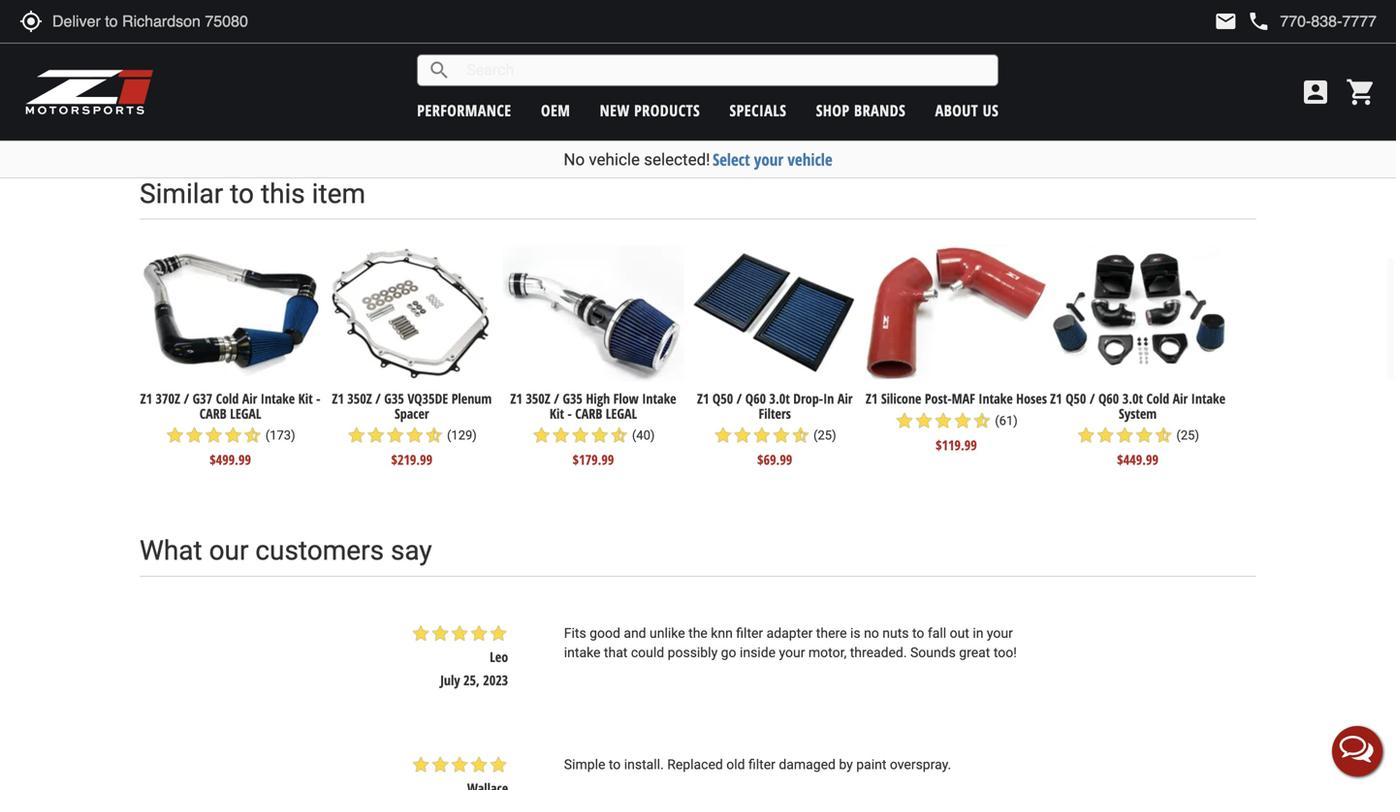 Task type: vqa. For each thing, say whether or not it's contained in the screenshot.
the 3.0t within the Z1 Q50 / Q60 3.0t Drop-In Air Filters star star star star star_half (25) $69.99
yes



Task type: describe. For each thing, give the bounding box(es) containing it.
unlike
[[650, 626, 685, 642]]

similar to this item
[[140, 178, 366, 210]]

products
[[635, 100, 701, 121]]

shopping_cart
[[1346, 77, 1377, 108]]

1 vertical spatial this
[[261, 178, 305, 210]]

star_half inside "z1 silicone post-maf intake hoses star star star star star_half (61) $119.99"
[[973, 411, 992, 430]]

threaded.
[[850, 645, 907, 661]]

0 vertical spatial your
[[754, 148, 784, 171]]

2 vertical spatial filter
[[749, 757, 776, 773]]

that
[[604, 645, 628, 661]]

possibly
[[668, 645, 718, 661]]

z1 silicone post-maf intake hoses star star star star star_half (61) $119.99
[[866, 389, 1048, 454]]

air inside z1 q50 / q60 3.0t cold air intake system star star star star star_half (25) $449.99
[[1173, 389, 1188, 408]]

air inside z1 370z / g37 cold air intake kit - carb legal star star star star star_half (173) $499.99
[[242, 389, 257, 408]]

flow
[[614, 389, 639, 408]]

there
[[817, 626, 847, 642]]

overspray.
[[890, 757, 952, 773]]

- for z1 350z / g35 high flow intake kit - carb legal star star star star star_half (40) $179.99
[[568, 404, 572, 423]]

z1 for z1 q50 / q60 3.0t drop-in air filters star star star star star_half (25) $69.99
[[697, 389, 710, 408]]

3.0t for z1 q50 / q60 3.0t cold air intake system star star star star star_half (25) $449.99
[[1123, 389, 1144, 408]]

simple to install. replaced old filter damaged by paint overspray.
[[564, 757, 952, 773]]

(25) for z1 q50 / q60 3.0t cold air intake system star star star star star_half (25) $449.99
[[1177, 428, 1200, 443]]

paint
[[857, 757, 887, 773]]

(173)
[[266, 428, 296, 443]]

intake inside "z1 silicone post-maf intake hoses star star star star star_half (61) $119.99"
[[979, 389, 1013, 408]]

z1 for z1 370z / g37 cold air intake kit - carb legal star star star star star_half (173) $499.99
[[140, 389, 152, 408]]

0 horizontal spatial in
[[355, 61, 365, 77]]

z1 350z / g35 high flow intake kit - carb legal star star star star star_half (40) $179.99
[[511, 389, 677, 469]]

$499.99
[[210, 451, 251, 469]]

shopping_cart link
[[1342, 77, 1377, 108]]

$119.99
[[936, 436, 978, 454]]

z1 350z / g35 vq35de plenum spacer star star star star star_half (129) $219.99
[[332, 389, 492, 469]]

what
[[140, 535, 202, 567]]

no
[[564, 150, 585, 169]]

carb for z1 350z / g35 high flow intake kit - carb legal star star star star star_half (40) $179.99
[[575, 404, 603, 423]]

oem link
[[541, 100, 571, 121]]

legal for z1 370z / g37 cold air intake kit - carb legal star star star star star_half (173) $499.99
[[230, 404, 261, 423]]

about us
[[936, 100, 999, 121]]

performance link
[[417, 100, 512, 121]]

25,
[[464, 671, 480, 690]]

new products
[[600, 100, 701, 121]]

old
[[727, 757, 745, 773]]

could
[[631, 645, 665, 661]]

kit
[[394, 61, 409, 77]]

$219.99
[[391, 451, 433, 469]]

kit for z1 350z / g35 high flow intake kit - carb legal star star star star star_half (40) $179.99
[[550, 404, 565, 423]]

no
[[864, 626, 880, 642]]

z1 370z / g37 cold air intake kit - carb legal star star star star star_half (173) $499.99
[[140, 389, 321, 469]]

select your vehicle link
[[713, 148, 833, 171]]

and inside "fits good and unlike the knn filter adapter there is no nuts to fall out in your intake that could possibly go inside your motor, threaded. sounds great too!"
[[624, 626, 647, 642]]

come
[[412, 61, 446, 77]]

oiled
[[473, 61, 502, 77]]

say
[[391, 535, 432, 567]]

1 vertical spatial your
[[987, 626, 1014, 642]]

shop brands link
[[816, 100, 906, 121]]

air inside z1 q50 / q60 3.0t drop-in air filters star star star star star_half (25) $69.99
[[838, 389, 853, 408]]

q50 for z1 q50 / q60 3.0t cold air intake system star star star star star_half (25) $449.99
[[1066, 389, 1087, 408]]

too!
[[994, 645, 1017, 661]]

star_half inside z1 350z / g35 vq35de plenum spacer star star star star star_half (129) $219.99
[[425, 426, 444, 445]]

performance
[[417, 100, 512, 121]]

phone link
[[1248, 10, 1377, 33]]

nuts
[[883, 626, 909, 642]]

1 horizontal spatial vehicle
[[788, 148, 833, 171]]

us
[[983, 100, 999, 121]]

intake inside z1 370z / g37 cold air intake kit - carb legal star star star star star_half (173) $499.99
[[261, 389, 295, 408]]

intake inside z1 350z / g35 high flow intake kit - carb legal star star star star star_half (40) $179.99
[[642, 389, 677, 408]]

great
[[960, 645, 991, 661]]

shop brands
[[816, 100, 906, 121]]

/ for z1 q50 / q60 3.0t drop-in air filters star star star star star_half (25) $69.99
[[737, 389, 742, 408]]

go
[[721, 645, 737, 661]]

(40)
[[632, 428, 655, 443]]

g35 for star
[[384, 389, 404, 408]]

adapter
[[767, 626, 813, 642]]

carb for z1 370z / g37 cold air intake kit - carb legal star star star star star_half (173) $499.99
[[200, 404, 227, 423]]

drop-
[[794, 389, 824, 408]]

fall
[[928, 626, 947, 642]]

specials
[[730, 100, 787, 121]]

0 vertical spatial this
[[369, 61, 391, 77]]

new products link
[[600, 100, 701, 121]]

$179.99
[[573, 451, 614, 469]]

leo
[[490, 648, 508, 667]]

370z
[[156, 389, 180, 408]]

q50 for z1 q50 / q60 3.0t drop-in air filters star star star star star_half (25) $69.99
[[713, 389, 734, 408]]

brands
[[855, 100, 906, 121]]

star_half inside z1 q50 / q60 3.0t drop-in air filters star star star star star_half (25) $69.99
[[791, 426, 811, 445]]

$449.99
[[1118, 451, 1159, 469]]

maf
[[952, 389, 976, 408]]

q60 for z1 q50 / q60 3.0t cold air intake system star star star star star_half (25) $449.99
[[1099, 389, 1120, 408]]

account_box
[[1301, 77, 1332, 108]]

july
[[441, 671, 460, 690]]

spacer
[[395, 404, 429, 423]]

kit for z1 370z / g37 cold air intake kit - carb legal star star star star star_half (173) $499.99
[[298, 389, 313, 408]]

fits good and unlike the knn filter adapter there is no nuts to fall out in your intake that could possibly go inside your motor, threaded. sounds great too!
[[564, 626, 1017, 661]]

replaced
[[668, 757, 723, 773]]

account_box link
[[1296, 77, 1337, 108]]

in inside "fits good and unlike the knn filter adapter there is no nuts to fall out in your intake that could possibly go inside your motor, threaded. sounds great too!"
[[973, 626, 984, 642]]



Task type: locate. For each thing, give the bounding box(es) containing it.
ready
[[531, 61, 564, 77]]

- left high
[[568, 404, 572, 423]]

1 vertical spatial to
[[913, 626, 925, 642]]

q60 inside z1 q50 / q60 3.0t cold air intake system star star star star star_half (25) $449.99
[[1099, 389, 1120, 408]]

1 vertical spatial the
[[689, 626, 708, 642]]

2 horizontal spatial air
[[1173, 389, 1188, 408]]

/ left high
[[554, 389, 560, 408]]

to for similar to this item
[[230, 178, 254, 210]]

z1 left silicone
[[866, 389, 878, 408]]

and up could
[[624, 626, 647, 642]]

1 horizontal spatial this
[[369, 61, 391, 77]]

carb left the flow
[[575, 404, 603, 423]]

3.0t left drop-
[[770, 389, 790, 408]]

3 / from the left
[[554, 389, 560, 408]]

select
[[713, 148, 750, 171]]

1 z1 from the left
[[140, 389, 152, 408]]

vq35de
[[408, 389, 448, 408]]

intake
[[261, 389, 295, 408], [642, 389, 677, 408], [979, 389, 1013, 408], [1192, 389, 1226, 408]]

z1 left spacer
[[332, 389, 344, 408]]

0 horizontal spatial to
[[230, 178, 254, 210]]

your down adapter
[[779, 645, 806, 661]]

simple
[[564, 757, 606, 773]]

0 horizontal spatial the
[[302, 61, 321, 77]]

to left install.
[[609, 757, 621, 773]]

z1 inside z1 q50 / q60 3.0t drop-in air filters star star star star star_half (25) $69.99
[[697, 389, 710, 408]]

filter right old
[[749, 757, 776, 773]]

cold
[[216, 389, 239, 408], [1147, 389, 1170, 408]]

star_half left the (173)
[[243, 426, 262, 445]]

1 horizontal spatial g35
[[563, 389, 583, 408]]

g35 left high
[[563, 389, 583, 408]]

3.0t inside z1 q50 / q60 3.0t drop-in air filters star star star star star_half (25) $69.99
[[770, 389, 790, 408]]

1 (25) from the left
[[814, 428, 837, 443]]

legal inside z1 370z / g37 cold air intake kit - carb legal star star star star star_half (173) $499.99
[[230, 404, 261, 423]]

the up possibly
[[689, 626, 708, 642]]

hoses
[[1017, 389, 1048, 408]]

q60 for z1 q50 / q60 3.0t drop-in air filters star star star star star_half (25) $69.99
[[746, 389, 766, 408]]

z1 inside z1 370z / g37 cold air intake kit - carb legal star star star star star_half (173) $499.99
[[140, 389, 152, 408]]

0 vertical spatial in
[[355, 61, 365, 77]]

-
[[316, 389, 321, 408], [568, 404, 572, 423]]

0 horizontal spatial 350z
[[348, 389, 372, 408]]

2 vertical spatial your
[[779, 645, 806, 661]]

3.0t inside z1 q50 / q60 3.0t cold air intake system star star star star star_half (25) $449.99
[[1123, 389, 1144, 408]]

4 / from the left
[[737, 389, 742, 408]]

item
[[312, 178, 366, 210]]

/ inside z1 q50 / q60 3.0t cold air intake system star star star star star_half (25) $449.99
[[1090, 389, 1096, 408]]

4 z1 from the left
[[697, 389, 710, 408]]

2023
[[483, 671, 508, 690]]

/ for z1 q50 / q60 3.0t cold air intake system star star star star star_half (25) $449.99
[[1090, 389, 1096, 408]]

2 horizontal spatial to
[[913, 626, 925, 642]]

2 legal from the left
[[606, 404, 637, 423]]

out
[[950, 626, 970, 642]]

- for z1 370z / g37 cold air intake kit - carb legal star star star star star_half (173) $499.99
[[316, 389, 321, 408]]

0 horizontal spatial (25)
[[814, 428, 837, 443]]

carb
[[200, 404, 227, 423], [575, 404, 603, 423]]

2 q50 from the left
[[1066, 389, 1087, 408]]

the
[[302, 61, 321, 77], [689, 626, 708, 642]]

in left kit on the left of page
[[355, 61, 365, 77]]

(129)
[[447, 428, 477, 443]]

star_half left (129)
[[425, 426, 444, 445]]

sounds
[[911, 645, 956, 661]]

does
[[267, 61, 298, 77]]

vehicle down shop
[[788, 148, 833, 171]]

q50
[[713, 389, 734, 408], [1066, 389, 1087, 408]]

q60 left drop-
[[746, 389, 766, 408]]

2 (25) from the left
[[1177, 428, 1200, 443]]

g35
[[384, 389, 404, 408], [563, 389, 583, 408]]

mail link
[[1215, 10, 1238, 33]]

2 q60 from the left
[[1099, 389, 1120, 408]]

0 vertical spatial the
[[302, 61, 321, 77]]

1 horizontal spatial q50
[[1066, 389, 1087, 408]]

350z left high
[[526, 389, 551, 408]]

cold right g37
[[216, 389, 239, 408]]

pre-
[[450, 61, 473, 77]]

motor,
[[809, 645, 847, 661]]

2 z1 from the left
[[332, 389, 344, 408]]

new
[[600, 100, 630, 121]]

shop
[[816, 100, 850, 121]]

cold up $449.99
[[1147, 389, 1170, 408]]

/ left spacer
[[376, 389, 381, 408]]

1 horizontal spatial -
[[568, 404, 572, 423]]

vehicle inside no vehicle selected! select your vehicle
[[589, 150, 640, 169]]

z1 for z1 350z / g35 high flow intake kit - carb legal star star star star star_half (40) $179.99
[[511, 389, 523, 408]]

to
[[230, 178, 254, 210], [913, 626, 925, 642], [609, 757, 621, 773]]

1 horizontal spatial (25)
[[1177, 428, 1200, 443]]

2 vertical spatial to
[[609, 757, 621, 773]]

filter up inside
[[737, 626, 764, 642]]

5 z1 from the left
[[866, 389, 878, 408]]

0 horizontal spatial 3.0t
[[770, 389, 790, 408]]

to inside "fits good and unlike the knn filter adapter there is no nuts to fall out in your intake that could possibly go inside your motor, threaded. sounds great too!"
[[913, 626, 925, 642]]

q50 inside z1 q50 / q60 3.0t cold air intake system star star star star star_half (25) $449.99
[[1066, 389, 1087, 408]]

1 3.0t from the left
[[770, 389, 790, 408]]

0 horizontal spatial legal
[[230, 404, 261, 423]]

1 350z from the left
[[348, 389, 372, 408]]

z1 for z1 350z / g35 vq35de plenum spacer star star star star star_half (129) $219.99
[[332, 389, 344, 408]]

carb inside z1 370z / g37 cold air intake kit - carb legal star star star star star_half (173) $499.99
[[200, 404, 227, 423]]

3.0t
[[770, 389, 790, 408], [1123, 389, 1144, 408]]

2 g35 from the left
[[563, 389, 583, 408]]

/ for z1 350z / g35 high flow intake kit - carb legal star star star star star_half (40) $179.99
[[554, 389, 560, 408]]

intake up the (173)
[[261, 389, 295, 408]]

z1 motorsports logo image
[[24, 68, 155, 116]]

1 carb from the left
[[200, 404, 227, 423]]

kit inside z1 370z / g37 cold air intake kit - carb legal star star star star star_half (173) $499.99
[[298, 389, 313, 408]]

- left spacer
[[316, 389, 321, 408]]

0 horizontal spatial cold
[[216, 389, 239, 408]]

does the filter in this kit come pre-oiled and ready for use?
[[267, 61, 616, 77]]

2 350z from the left
[[526, 389, 551, 408]]

1 vertical spatial and
[[624, 626, 647, 642]]

$69.99
[[758, 451, 793, 469]]

legal up (40)
[[606, 404, 637, 423]]

/ for z1 370z / g37 cold air intake kit - carb legal star star star star star_half (173) $499.99
[[184, 389, 189, 408]]

350z inside z1 350z / g35 vq35de plenum spacer star star star star star_half (129) $219.99
[[348, 389, 372, 408]]

0 horizontal spatial and
[[505, 61, 528, 77]]

350z
[[348, 389, 372, 408], [526, 389, 551, 408]]

for
[[568, 61, 585, 77]]

0 horizontal spatial this
[[261, 178, 305, 210]]

about
[[936, 100, 979, 121]]

2 3.0t from the left
[[1123, 389, 1144, 408]]

star_half left (40)
[[610, 426, 629, 445]]

filter
[[324, 61, 351, 77], [737, 626, 764, 642], [749, 757, 776, 773]]

legal right g37
[[230, 404, 261, 423]]

intake right the flow
[[642, 389, 677, 408]]

3.0t for z1 q50 / q60 3.0t drop-in air filters star star star star star_half (25) $69.99
[[770, 389, 790, 408]]

the inside "fits good and unlike the knn filter adapter there is no nuts to fall out in your intake that could possibly go inside your motor, threaded. sounds great too!"
[[689, 626, 708, 642]]

star star star star star
[[411, 756, 508, 775]]

1 horizontal spatial to
[[609, 757, 621, 773]]

(25) inside z1 q50 / q60 3.0t cold air intake system star star star star star_half (25) $449.99
[[1177, 428, 1200, 443]]

3 z1 from the left
[[511, 389, 523, 408]]

1 horizontal spatial 3.0t
[[1123, 389, 1144, 408]]

(25) inside z1 q50 / q60 3.0t drop-in air filters star star star star star_half (25) $69.99
[[814, 428, 837, 443]]

q50 left filters at bottom right
[[713, 389, 734, 408]]

about us link
[[936, 100, 999, 121]]

1 horizontal spatial the
[[689, 626, 708, 642]]

2 cold from the left
[[1147, 389, 1170, 408]]

6 z1 from the left
[[1051, 389, 1063, 408]]

legal
[[230, 404, 261, 423], [606, 404, 637, 423]]

kit
[[298, 389, 313, 408], [550, 404, 565, 423]]

star_half down filters at bottom right
[[791, 426, 811, 445]]

air
[[242, 389, 257, 408], [838, 389, 853, 408], [1173, 389, 1188, 408]]

z1 left 370z
[[140, 389, 152, 408]]

by
[[839, 757, 853, 773]]

star_half inside z1 370z / g37 cold air intake kit - carb legal star star star star star_half (173) $499.99
[[243, 426, 262, 445]]

g35 inside z1 350z / g35 vq35de plenum spacer star star star star star_half (129) $219.99
[[384, 389, 404, 408]]

no vehicle selected! select your vehicle
[[564, 148, 833, 171]]

0 horizontal spatial carb
[[200, 404, 227, 423]]

1 / from the left
[[184, 389, 189, 408]]

in
[[824, 389, 835, 408]]

0 horizontal spatial g35
[[384, 389, 404, 408]]

1 vertical spatial in
[[973, 626, 984, 642]]

1 horizontal spatial cold
[[1147, 389, 1170, 408]]

1 vertical spatial filter
[[737, 626, 764, 642]]

z1 inside z1 350z / g35 vq35de plenum spacer star star star star star_half (129) $219.99
[[332, 389, 344, 408]]

5 / from the left
[[1090, 389, 1096, 408]]

cold inside z1 q50 / q60 3.0t cold air intake system star star star star star_half (25) $449.99
[[1147, 389, 1170, 408]]

our
[[209, 535, 249, 567]]

Search search field
[[451, 55, 998, 85]]

2 air from the left
[[838, 389, 853, 408]]

fits
[[564, 626, 587, 642]]

what our customers say
[[140, 535, 432, 567]]

/ inside z1 370z / g37 cold air intake kit - carb legal star star star star star_half (173) $499.99
[[184, 389, 189, 408]]

0 vertical spatial and
[[505, 61, 528, 77]]

the right does
[[302, 61, 321, 77]]

1 q60 from the left
[[746, 389, 766, 408]]

intake right system
[[1192, 389, 1226, 408]]

search
[[428, 59, 451, 82]]

intake inside z1 q50 / q60 3.0t cold air intake system star star star star star_half (25) $449.99
[[1192, 389, 1226, 408]]

1 q50 from the left
[[713, 389, 734, 408]]

z1 right plenum
[[511, 389, 523, 408]]

to left fall
[[913, 626, 925, 642]]

customers
[[255, 535, 384, 567]]

4 intake from the left
[[1192, 389, 1226, 408]]

star_half down system
[[1155, 426, 1174, 445]]

kit inside z1 350z / g35 high flow intake kit - carb legal star star star star star_half (40) $179.99
[[550, 404, 565, 423]]

star_half inside z1 q50 / q60 3.0t cold air intake system star star star star star_half (25) $449.99
[[1155, 426, 1174, 445]]

/ for z1 350z / g35 vq35de plenum spacer star star star star star_half (129) $219.99
[[376, 389, 381, 408]]

your
[[754, 148, 784, 171], [987, 626, 1014, 642], [779, 645, 806, 661]]

1 horizontal spatial and
[[624, 626, 647, 642]]

q60 up $449.99
[[1099, 389, 1120, 408]]

0 horizontal spatial kit
[[298, 389, 313, 408]]

knn
[[711, 626, 733, 642]]

/ inside z1 350z / g35 high flow intake kit - carb legal star star star star star_half (40) $179.99
[[554, 389, 560, 408]]

intake
[[564, 645, 601, 661]]

1 horizontal spatial in
[[973, 626, 984, 642]]

legal inside z1 350z / g35 high flow intake kit - carb legal star star star star star_half (40) $179.99
[[606, 404, 637, 423]]

350z for star
[[348, 389, 372, 408]]

0 horizontal spatial -
[[316, 389, 321, 408]]

0 horizontal spatial q60
[[746, 389, 766, 408]]

z1 q50 / q60 3.0t cold air intake system star star star star star_half (25) $449.99
[[1051, 389, 1226, 469]]

air right system
[[1173, 389, 1188, 408]]

damaged
[[779, 757, 836, 773]]

/ inside z1 q50 / q60 3.0t drop-in air filters star star star star star_half (25) $69.99
[[737, 389, 742, 408]]

star_half inside z1 350z / g35 high flow intake kit - carb legal star star star star star_half (40) $179.99
[[610, 426, 629, 445]]

3 air from the left
[[1173, 389, 1188, 408]]

0 vertical spatial filter
[[324, 61, 351, 77]]

and right oiled
[[505, 61, 528, 77]]

1 horizontal spatial kit
[[550, 404, 565, 423]]

350z left spacer
[[348, 389, 372, 408]]

1 horizontal spatial air
[[838, 389, 853, 408]]

(61)
[[995, 413, 1018, 428]]

q60
[[746, 389, 766, 408], [1099, 389, 1120, 408]]

g35 for -
[[563, 389, 583, 408]]

q50 inside z1 q50 / q60 3.0t drop-in air filters star star star star star_half (25) $69.99
[[713, 389, 734, 408]]

carb right 370z
[[200, 404, 227, 423]]

(25) for z1 q50 / q60 3.0t drop-in air filters star star star star star_half (25) $69.99
[[814, 428, 837, 443]]

star_half
[[973, 411, 992, 430], [243, 426, 262, 445], [425, 426, 444, 445], [610, 426, 629, 445], [791, 426, 811, 445], [1155, 426, 1174, 445]]

inside
[[740, 645, 776, 661]]

filters
[[759, 404, 791, 423]]

filter right does
[[324, 61, 351, 77]]

- inside z1 350z / g35 high flow intake kit - carb legal star star star star star_half (40) $179.99
[[568, 404, 572, 423]]

350z inside z1 350z / g35 high flow intake kit - carb legal star star star star star_half (40) $179.99
[[526, 389, 551, 408]]

q50 right hoses
[[1066, 389, 1087, 408]]

this left kit on the left of page
[[369, 61, 391, 77]]

2 intake from the left
[[642, 389, 677, 408]]

z1 inside z1 q50 / q60 3.0t cold air intake system star star star star star_half (25) $449.99
[[1051, 389, 1063, 408]]

is
[[851, 626, 861, 642]]

to for simple to install. replaced old filter damaged by paint overspray.
[[609, 757, 621, 773]]

air right in
[[838, 389, 853, 408]]

2 carb from the left
[[575, 404, 603, 423]]

star
[[895, 411, 915, 430], [915, 411, 934, 430], [934, 411, 954, 430], [954, 411, 973, 430], [165, 426, 185, 445], [185, 426, 204, 445], [204, 426, 224, 445], [224, 426, 243, 445], [347, 426, 366, 445], [366, 426, 386, 445], [386, 426, 405, 445], [405, 426, 425, 445], [532, 426, 552, 445], [552, 426, 571, 445], [571, 426, 590, 445], [590, 426, 610, 445], [714, 426, 733, 445], [733, 426, 753, 445], [753, 426, 772, 445], [772, 426, 791, 445], [1077, 426, 1096, 445], [1096, 426, 1116, 445], [1116, 426, 1135, 445], [1135, 426, 1155, 445], [411, 624, 431, 644], [431, 624, 450, 644], [450, 624, 470, 644], [470, 624, 489, 644], [489, 624, 508, 644], [411, 756, 431, 775], [431, 756, 450, 775], [450, 756, 470, 775], [470, 756, 489, 775], [489, 756, 508, 775]]

/ left g37
[[184, 389, 189, 408]]

0 horizontal spatial air
[[242, 389, 257, 408]]

your up too!
[[987, 626, 1014, 642]]

intake up (61)
[[979, 389, 1013, 408]]

1 legal from the left
[[230, 404, 261, 423]]

this left the item
[[261, 178, 305, 210]]

this
[[369, 61, 391, 77], [261, 178, 305, 210]]

filter inside "fits good and unlike the knn filter adapter there is no nuts to fall out in your intake that could possibly go inside your motor, threaded. sounds great too!"
[[737, 626, 764, 642]]

1 horizontal spatial legal
[[606, 404, 637, 423]]

1 horizontal spatial q60
[[1099, 389, 1120, 408]]

z1 inside "z1 silicone post-maf intake hoses star star star star star_half (61) $119.99"
[[866, 389, 878, 408]]

star star star star star leo july 25, 2023
[[411, 624, 508, 690]]

legal for z1 350z / g35 high flow intake kit - carb legal star star star star star_half (40) $179.99
[[606, 404, 637, 423]]

cold inside z1 370z / g37 cold air intake kit - carb legal star star star star star_half (173) $499.99
[[216, 389, 239, 408]]

carb inside z1 350z / g35 high flow intake kit - carb legal star star star star star_half (40) $179.99
[[575, 404, 603, 423]]

g35 left vq35de
[[384, 389, 404, 408]]

star_half left (61)
[[973, 411, 992, 430]]

/ left filters at bottom right
[[737, 389, 742, 408]]

vehicle right no on the top of the page
[[589, 150, 640, 169]]

air right g37
[[242, 389, 257, 408]]

specials link
[[730, 100, 787, 121]]

in right out
[[973, 626, 984, 642]]

z1 right hoses
[[1051, 389, 1063, 408]]

1 horizontal spatial 350z
[[526, 389, 551, 408]]

1 cold from the left
[[216, 389, 239, 408]]

/ left system
[[1090, 389, 1096, 408]]

use?
[[588, 61, 616, 77]]

z1 for z1 q50 / q60 3.0t cold air intake system star star star star star_half (25) $449.99
[[1051, 389, 1063, 408]]

high
[[586, 389, 610, 408]]

selected!
[[644, 150, 711, 169]]

g35 inside z1 350z / g35 high flow intake kit - carb legal star star star star star_half (40) $179.99
[[563, 389, 583, 408]]

3 intake from the left
[[979, 389, 1013, 408]]

system
[[1119, 404, 1157, 423]]

(25)
[[814, 428, 837, 443], [1177, 428, 1200, 443]]

post-
[[925, 389, 952, 408]]

z1 left filters at bottom right
[[697, 389, 710, 408]]

oem
[[541, 100, 571, 121]]

vehicle
[[788, 148, 833, 171], [589, 150, 640, 169]]

0 horizontal spatial q50
[[713, 389, 734, 408]]

0 vertical spatial to
[[230, 178, 254, 210]]

/ inside z1 350z / g35 vq35de plenum spacer star star star star star_half (129) $219.99
[[376, 389, 381, 408]]

z1 inside z1 350z / g35 high flow intake kit - carb legal star star star star star_half (40) $179.99
[[511, 389, 523, 408]]

1 horizontal spatial carb
[[575, 404, 603, 423]]

z1
[[140, 389, 152, 408], [332, 389, 344, 408], [511, 389, 523, 408], [697, 389, 710, 408], [866, 389, 878, 408], [1051, 389, 1063, 408]]

- inside z1 370z / g37 cold air intake kit - carb legal star star star star star_half (173) $499.99
[[316, 389, 321, 408]]

1 g35 from the left
[[384, 389, 404, 408]]

3.0t up $449.99
[[1123, 389, 1144, 408]]

1 air from the left
[[242, 389, 257, 408]]

1 intake from the left
[[261, 389, 295, 408]]

z1 for z1 silicone post-maf intake hoses star star star star star_half (61) $119.99
[[866, 389, 878, 408]]

2 / from the left
[[376, 389, 381, 408]]

350z for kit
[[526, 389, 551, 408]]

similar
[[140, 178, 223, 210]]

your right select
[[754, 148, 784, 171]]

to right "similar"
[[230, 178, 254, 210]]

q60 inside z1 q50 / q60 3.0t drop-in air filters star star star star star_half (25) $69.99
[[746, 389, 766, 408]]

0 horizontal spatial vehicle
[[589, 150, 640, 169]]



